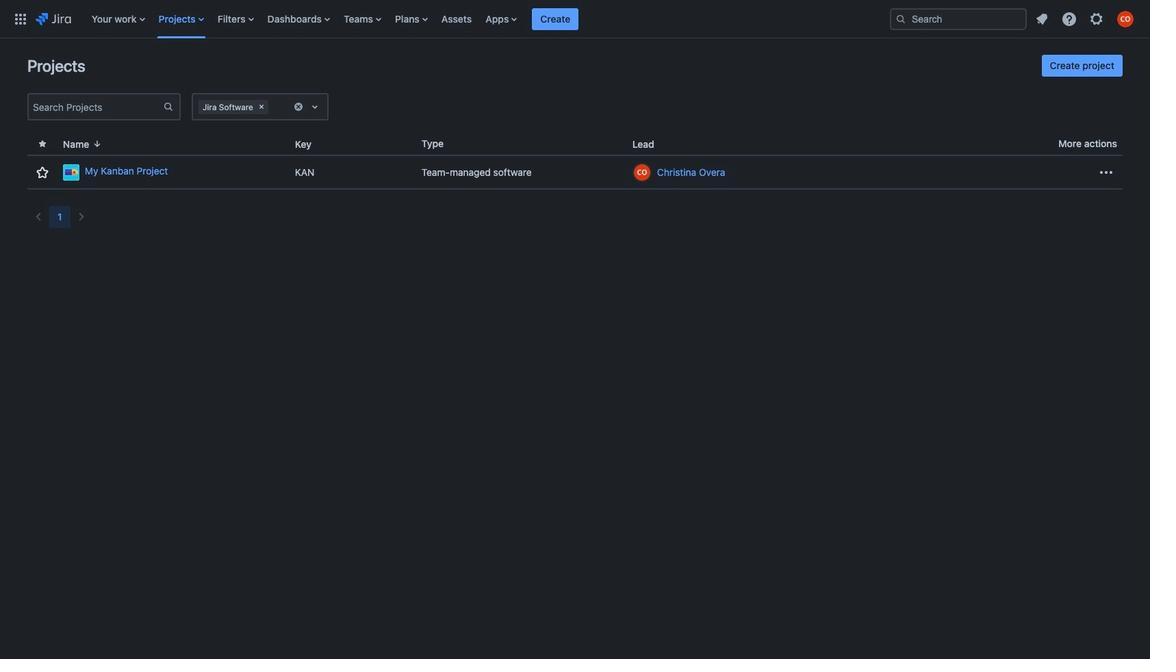 Task type: describe. For each thing, give the bounding box(es) containing it.
star my kanban project image
[[34, 164, 51, 180]]

Search Projects text field
[[29, 97, 163, 116]]

appswitcher icon image
[[12, 11, 29, 27]]

primary element
[[8, 0, 879, 38]]

notifications image
[[1034, 11, 1050, 27]]

previous image
[[30, 209, 47, 225]]

Choose Jira products text field
[[271, 100, 274, 114]]

1 horizontal spatial list
[[1030, 7, 1142, 31]]

help image
[[1061, 11, 1078, 27]]

clear image
[[256, 101, 267, 112]]

your profile and settings image
[[1118, 11, 1134, 27]]

settings image
[[1089, 11, 1105, 27]]

open image
[[307, 99, 323, 115]]



Task type: vqa. For each thing, say whether or not it's contained in the screenshot.
TEMPLATE - PROJECT PLAN image
no



Task type: locate. For each thing, give the bounding box(es) containing it.
search image
[[896, 13, 907, 24]]

list
[[85, 0, 879, 38], [1030, 7, 1142, 31]]

jira image
[[36, 11, 71, 27], [36, 11, 71, 27]]

None search field
[[890, 8, 1027, 30]]

Search field
[[890, 8, 1027, 30]]

0 horizontal spatial list
[[85, 0, 879, 38]]

next image
[[73, 209, 89, 225]]

more image
[[1098, 164, 1115, 180]]

group
[[1042, 55, 1123, 77]]

clear image
[[293, 101, 304, 112]]

banner
[[0, 0, 1150, 38]]

list item
[[532, 0, 579, 38]]



